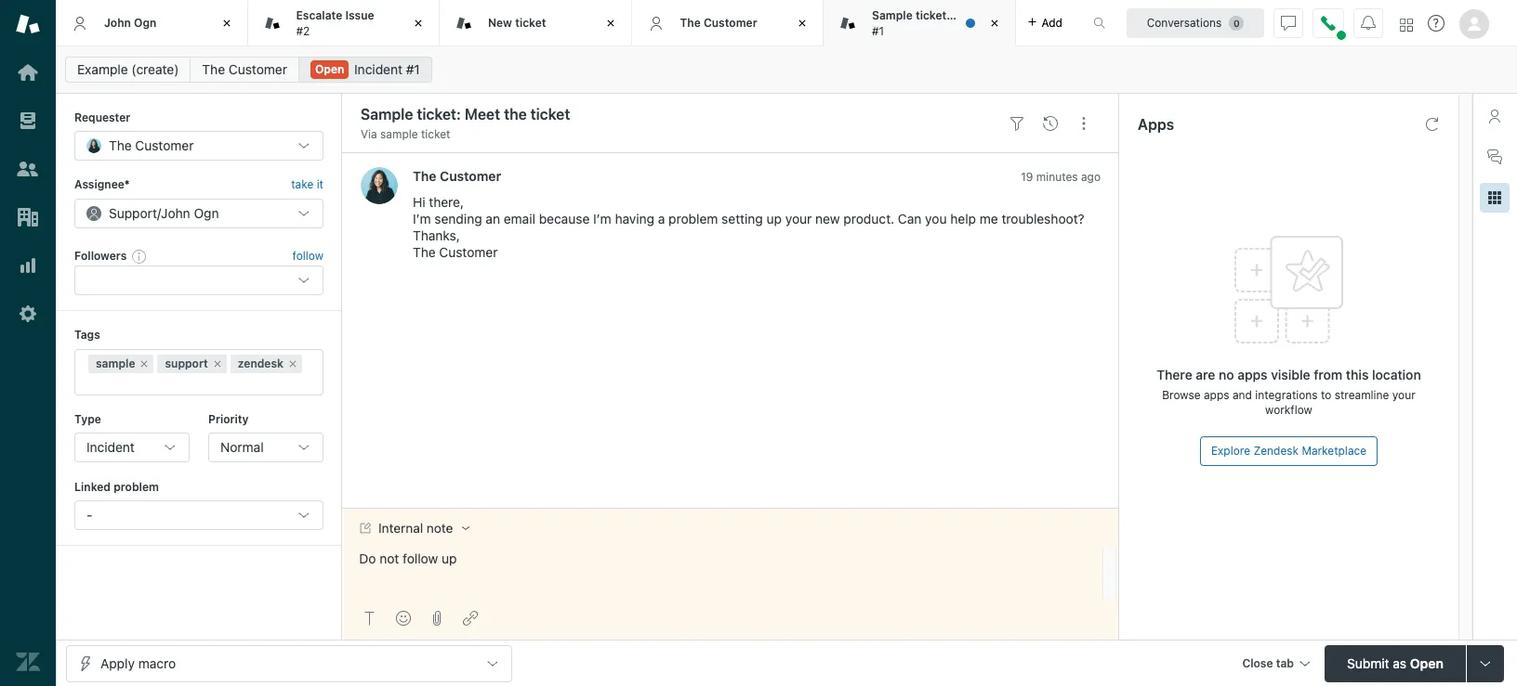 Task type: describe. For each thing, give the bounding box(es) containing it.
sample ticket: meet the ticket #1
[[872, 8, 1036, 38]]

escalate issue #2
[[296, 8, 374, 38]]

not
[[380, 552, 399, 567]]

macro
[[138, 656, 176, 672]]

linked problem
[[74, 481, 159, 495]]

apps
[[1138, 116, 1174, 133]]

internal
[[378, 522, 423, 537]]

normal button
[[208, 433, 323, 463]]

tabs tab list
[[56, 0, 1074, 46]]

the customer up the there,
[[413, 169, 501, 184]]

there
[[1157, 367, 1192, 383]]

1 horizontal spatial the customer link
[[413, 169, 501, 184]]

conversations
[[1147, 15, 1222, 29]]

the customer tab
[[632, 0, 824, 46]]

insert emojis image
[[396, 612, 411, 627]]

ticket inside tab
[[515, 16, 546, 30]]

apply macro
[[100, 656, 176, 672]]

john inside "tab"
[[104, 16, 131, 30]]

open inside the secondary element
[[315, 62, 344, 76]]

via sample ticket
[[361, 127, 450, 141]]

follow button
[[292, 248, 323, 265]]

you
[[925, 211, 947, 227]]

john ogn
[[104, 16, 157, 30]]

follow inside text field
[[403, 552, 438, 567]]

add attachment image
[[429, 612, 444, 627]]

assignee* element
[[74, 199, 323, 228]]

requester element
[[74, 131, 323, 161]]

the inside tab
[[680, 16, 701, 30]]

type
[[74, 412, 101, 426]]

via
[[361, 127, 377, 141]]

zendesk products image
[[1400, 18, 1413, 31]]

john inside the assignee* element
[[161, 205, 190, 221]]

1 vertical spatial problem
[[114, 481, 159, 495]]

to
[[1321, 389, 1331, 403]]

the customer inside tab
[[680, 16, 757, 30]]

from
[[1314, 367, 1343, 383]]

email
[[504, 211, 535, 227]]

views image
[[16, 109, 40, 133]]

ticket actions image
[[1076, 116, 1091, 131]]

marketplace
[[1302, 444, 1367, 458]]

submit as open
[[1347, 656, 1444, 672]]

sample
[[872, 8, 913, 22]]

-
[[86, 508, 92, 524]]

up inside hi there, i'm sending an email because i'm having a problem setting up your new product. can you help me troubleshoot? thanks, the customer
[[767, 211, 782, 227]]

there,
[[429, 195, 464, 210]]

can
[[898, 211, 922, 227]]

Internal note composer text field
[[351, 549, 1097, 588]]

integrations
[[1255, 389, 1318, 403]]

hi there, i'm sending an email because i'm having a problem setting up your new product. can you help me troubleshoot? thanks, the customer
[[413, 195, 1085, 261]]

organizations image
[[16, 205, 40, 230]]

troubleshoot?
[[1002, 211, 1085, 227]]

0 horizontal spatial sample
[[96, 357, 135, 371]]

new
[[488, 16, 512, 30]]

the customer link inside the secondary element
[[190, 57, 299, 83]]

1 i'm from the left
[[413, 211, 431, 227]]

ogn inside "tab"
[[134, 16, 157, 30]]

your inside hi there, i'm sending an email because i'm having a problem setting up your new product. can you help me troubleshoot? thanks, the customer
[[785, 211, 812, 227]]

example (create) button
[[65, 57, 191, 83]]

19 minutes ago
[[1021, 170, 1101, 184]]

1 horizontal spatial sample
[[380, 127, 418, 141]]

customer inside hi there, i'm sending an email because i'm having a problem setting up your new product. can you help me troubleshoot? thanks, the customer
[[439, 245, 498, 261]]

up inside text field
[[442, 552, 457, 567]]

followers
[[74, 249, 127, 263]]

take
[[291, 178, 314, 192]]

help
[[950, 211, 976, 227]]

zendesk
[[238, 357, 284, 371]]

secondary element
[[56, 51, 1517, 88]]

customer inside the secondary element
[[229, 61, 287, 77]]

close tab button
[[1234, 646, 1317, 686]]

3 close image from the left
[[985, 14, 1004, 33]]

escalate
[[296, 8, 342, 22]]

as
[[1393, 656, 1407, 672]]

incident for incident #1
[[354, 61, 402, 77]]

filter image
[[1010, 116, 1024, 131]]

because
[[539, 211, 590, 227]]

me
[[980, 211, 998, 227]]

the right the (create)
[[202, 61, 225, 77]]

avatar image
[[361, 168, 398, 205]]

assignee*
[[74, 178, 130, 192]]

reporting image
[[16, 254, 40, 278]]

linked
[[74, 481, 111, 495]]

hi
[[413, 195, 425, 210]]

product.
[[844, 211, 894, 227]]

customer context image
[[1487, 109, 1502, 124]]

the inside hi there, i'm sending an email because i'm having a problem setting up your new product. can you help me troubleshoot? thanks, the customer
[[413, 245, 436, 261]]

get started image
[[16, 60, 40, 85]]

ticket inside sample ticket: meet the ticket #1
[[1005, 8, 1036, 22]]

tags
[[74, 328, 100, 342]]

thanks,
[[413, 228, 460, 244]]

it
[[317, 178, 323, 192]]

requester
[[74, 111, 130, 125]]

the customer inside the secondary element
[[202, 61, 287, 77]]

example (create)
[[77, 61, 179, 77]]

2 i'm from the left
[[593, 211, 611, 227]]

19 minutes ago text field
[[1021, 170, 1101, 184]]

linked problem element
[[74, 501, 323, 531]]

issue
[[345, 8, 374, 22]]

normal
[[220, 440, 264, 455]]

close image for tab containing escalate issue
[[409, 14, 428, 33]]

zendesk
[[1253, 444, 1299, 458]]

Subject field
[[357, 103, 997, 125]]

apply
[[100, 656, 135, 672]]

remove image for support
[[212, 358, 223, 370]]

1 vertical spatial apps
[[1204, 389, 1229, 403]]

note
[[427, 522, 453, 537]]

this
[[1346, 367, 1369, 383]]



Task type: locate. For each thing, give the bounding box(es) containing it.
0 vertical spatial up
[[767, 211, 782, 227]]

format text image
[[363, 612, 377, 627]]

remove image left support
[[139, 358, 150, 370]]

customer inside requester "element"
[[135, 138, 194, 154]]

incident #1
[[354, 61, 420, 77]]

internal note
[[378, 522, 453, 537]]

0 horizontal spatial problem
[[114, 481, 159, 495]]

the customer up the secondary element
[[680, 16, 757, 30]]

close image up incident #1
[[409, 14, 428, 33]]

0 vertical spatial follow
[[292, 249, 323, 263]]

example
[[77, 61, 128, 77]]

ogn
[[134, 16, 157, 30], [194, 205, 219, 221]]

conversations button
[[1127, 8, 1264, 38]]

support
[[109, 205, 157, 221]]

do not follow up
[[359, 552, 457, 567]]

tab
[[248, 0, 440, 46], [824, 0, 1036, 46]]

apps
[[1238, 367, 1268, 383], [1204, 389, 1229, 403]]

remove image
[[287, 358, 298, 370]]

follow down take it button
[[292, 249, 323, 263]]

there are no apps visible from this location browse apps and integrations to streamline your workflow
[[1157, 367, 1421, 417]]

setting
[[722, 211, 763, 227]]

support
[[165, 357, 208, 371]]

1 horizontal spatial follow
[[403, 552, 438, 567]]

up
[[767, 211, 782, 227], [442, 552, 457, 567]]

2 horizontal spatial ticket
[[1005, 8, 1036, 22]]

1 horizontal spatial problem
[[669, 211, 718, 227]]

visible
[[1271, 367, 1310, 383]]

problem down the incident popup button
[[114, 481, 159, 495]]

incident inside the secondary element
[[354, 61, 402, 77]]

follow down internal note
[[403, 552, 438, 567]]

i'm left having
[[593, 211, 611, 227]]

explore zendesk marketplace button
[[1200, 437, 1378, 467]]

#1
[[872, 24, 884, 38], [406, 61, 420, 77]]

tab
[[1276, 657, 1294, 671]]

sample down 'tags' at the top
[[96, 357, 135, 371]]

john up example (create)
[[104, 16, 131, 30]]

1 horizontal spatial #1
[[872, 24, 884, 38]]

add
[[1042, 15, 1063, 29]]

0 vertical spatial apps
[[1238, 367, 1268, 383]]

explore
[[1211, 444, 1250, 458]]

1 remove image from the left
[[139, 358, 150, 370]]

take it
[[291, 178, 323, 192]]

#1 inside sample ticket: meet the ticket #1
[[872, 24, 884, 38]]

events image
[[1043, 116, 1058, 131]]

customer
[[704, 16, 757, 30], [229, 61, 287, 77], [135, 138, 194, 154], [440, 169, 501, 184], [439, 245, 498, 261]]

1 horizontal spatial up
[[767, 211, 782, 227]]

0 vertical spatial the customer link
[[190, 57, 299, 83]]

0 horizontal spatial remove image
[[139, 358, 150, 370]]

sending
[[434, 211, 482, 227]]

close
[[1242, 657, 1273, 671]]

minutes
[[1036, 170, 1078, 184]]

ticket
[[1005, 8, 1036, 22], [515, 16, 546, 30], [421, 127, 450, 141]]

your inside the there are no apps visible from this location browse apps and integrations to streamline your workflow
[[1392, 389, 1416, 403]]

apps image
[[1487, 191, 1502, 205]]

hide composer image
[[723, 501, 738, 516]]

1 vertical spatial sample
[[96, 357, 135, 371]]

incident
[[354, 61, 402, 77], [86, 440, 135, 455]]

0 horizontal spatial follow
[[292, 249, 323, 263]]

1 vertical spatial follow
[[403, 552, 438, 567]]

#1 down sample
[[872, 24, 884, 38]]

1 close image from the left
[[217, 14, 236, 33]]

close image
[[217, 14, 236, 33], [409, 14, 428, 33]]

0 horizontal spatial ogn
[[134, 16, 157, 30]]

incident down the issue
[[354, 61, 402, 77]]

location
[[1372, 367, 1421, 383]]

1 horizontal spatial john
[[161, 205, 190, 221]]

close image for new ticket
[[601, 14, 620, 33]]

admin image
[[16, 302, 40, 326]]

1 horizontal spatial open
[[1410, 656, 1444, 672]]

2 remove image from the left
[[212, 358, 223, 370]]

remove image for sample
[[139, 358, 150, 370]]

zendesk support image
[[16, 12, 40, 36]]

(create)
[[131, 61, 179, 77]]

priority
[[208, 412, 249, 426]]

0 horizontal spatial your
[[785, 211, 812, 227]]

the customer link down #2
[[190, 57, 299, 83]]

the up subject field at the top of page
[[680, 16, 701, 30]]

ticket right the
[[1005, 8, 1036, 22]]

open down escalate issue #2
[[315, 62, 344, 76]]

streamline
[[1335, 389, 1389, 403]]

0 vertical spatial #1
[[872, 24, 884, 38]]

are
[[1196, 367, 1215, 383]]

ticket:
[[916, 8, 950, 22]]

0 vertical spatial incident
[[354, 61, 402, 77]]

workflow
[[1265, 403, 1312, 417]]

new ticket tab
[[440, 0, 632, 46]]

the up hi
[[413, 169, 436, 184]]

sample right via
[[380, 127, 418, 141]]

incident button
[[74, 433, 190, 463]]

your left new
[[785, 211, 812, 227]]

apps up the and
[[1238, 367, 1268, 383]]

meet
[[953, 8, 981, 22]]

1 horizontal spatial i'm
[[593, 211, 611, 227]]

i'm down hi
[[413, 211, 431, 227]]

button displays agent's chat status as invisible. image
[[1281, 15, 1296, 30]]

close image for the customer
[[793, 14, 812, 33]]

incident down type
[[86, 440, 135, 455]]

tab containing sample ticket: meet the ticket
[[824, 0, 1036, 46]]

up right setting
[[767, 211, 782, 227]]

incident inside the incident popup button
[[86, 440, 135, 455]]

follow
[[292, 249, 323, 263], [403, 552, 438, 567]]

a
[[658, 211, 665, 227]]

ogn inside the assignee* element
[[194, 205, 219, 221]]

0 horizontal spatial open
[[315, 62, 344, 76]]

ogn right /
[[194, 205, 219, 221]]

explore zendesk marketplace
[[1211, 444, 1367, 458]]

#1 up via sample ticket on the left top of the page
[[406, 61, 420, 77]]

the customer link
[[190, 57, 299, 83], [413, 169, 501, 184]]

1 tab from the left
[[248, 0, 440, 46]]

zendesk image
[[16, 651, 40, 675]]

displays possible ticket submission types image
[[1478, 657, 1493, 672]]

0 vertical spatial john
[[104, 16, 131, 30]]

ticket right new
[[515, 16, 546, 30]]

support / john ogn
[[109, 205, 219, 221]]

your
[[785, 211, 812, 227], [1392, 389, 1416, 403]]

get help image
[[1428, 15, 1445, 32]]

1 close image from the left
[[601, 14, 620, 33]]

open
[[315, 62, 344, 76], [1410, 656, 1444, 672]]

2 close image from the left
[[409, 14, 428, 33]]

1 horizontal spatial apps
[[1238, 367, 1268, 383]]

main element
[[0, 0, 56, 687]]

i'm
[[413, 211, 431, 227], [593, 211, 611, 227]]

add button
[[1016, 0, 1074, 46]]

close image inside john ogn "tab"
[[217, 14, 236, 33]]

1 vertical spatial #1
[[406, 61, 420, 77]]

0 horizontal spatial tab
[[248, 0, 440, 46]]

2 tab from the left
[[824, 0, 1036, 46]]

followers element
[[74, 266, 323, 296]]

0 horizontal spatial close image
[[217, 14, 236, 33]]

having
[[615, 211, 655, 227]]

19
[[1021, 170, 1033, 184]]

2 close image from the left
[[793, 14, 812, 33]]

john right support on the left of the page
[[161, 205, 190, 221]]

1 horizontal spatial close image
[[793, 14, 812, 33]]

0 vertical spatial ogn
[[134, 16, 157, 30]]

#1 inside the secondary element
[[406, 61, 420, 77]]

1 vertical spatial incident
[[86, 440, 135, 455]]

problem inside hi there, i'm sending an email because i'm having a problem setting up your new product. can you help me troubleshoot? thanks, the customer
[[669, 211, 718, 227]]

remove image right support
[[212, 358, 223, 370]]

customer inside tab
[[704, 16, 757, 30]]

ticket right via
[[421, 127, 450, 141]]

an
[[486, 211, 500, 227]]

1 horizontal spatial close image
[[409, 14, 428, 33]]

the customer
[[680, 16, 757, 30], [202, 61, 287, 77], [109, 138, 194, 154], [413, 169, 501, 184]]

0 horizontal spatial i'm
[[413, 211, 431, 227]]

close image inside tab
[[409, 14, 428, 33]]

1 horizontal spatial remove image
[[212, 358, 223, 370]]

close image left #2
[[217, 14, 236, 33]]

0 horizontal spatial john
[[104, 16, 131, 30]]

the customer link up the there,
[[413, 169, 501, 184]]

1 vertical spatial john
[[161, 205, 190, 221]]

0 horizontal spatial #1
[[406, 61, 420, 77]]

/
[[157, 205, 161, 221]]

the
[[680, 16, 701, 30], [202, 61, 225, 77], [109, 138, 132, 154], [413, 169, 436, 184], [413, 245, 436, 261]]

do
[[359, 552, 376, 567]]

0 vertical spatial problem
[[669, 211, 718, 227]]

take it button
[[291, 176, 323, 195]]

close image
[[601, 14, 620, 33], [793, 14, 812, 33], [985, 14, 1004, 33]]

notifications image
[[1361, 15, 1376, 30]]

open right as
[[1410, 656, 1444, 672]]

0 horizontal spatial incident
[[86, 440, 135, 455]]

up down note at the bottom left of the page
[[442, 552, 457, 567]]

0 horizontal spatial apps
[[1204, 389, 1229, 403]]

close image inside new ticket tab
[[601, 14, 620, 33]]

add link (cmd k) image
[[463, 612, 478, 627]]

the customer inside requester "element"
[[109, 138, 194, 154]]

the inside requester "element"
[[109, 138, 132, 154]]

apps down no
[[1204, 389, 1229, 403]]

the down "thanks,"
[[413, 245, 436, 261]]

0 vertical spatial sample
[[380, 127, 418, 141]]

1 vertical spatial ogn
[[194, 205, 219, 221]]

submit
[[1347, 656, 1389, 672]]

ogn up the (create)
[[134, 16, 157, 30]]

1 horizontal spatial tab
[[824, 0, 1036, 46]]

0 horizontal spatial close image
[[601, 14, 620, 33]]

new ticket
[[488, 16, 546, 30]]

close tab
[[1242, 657, 1294, 671]]

and
[[1233, 389, 1252, 403]]

problem right a
[[669, 211, 718, 227]]

1 vertical spatial open
[[1410, 656, 1444, 672]]

sample
[[380, 127, 418, 141], [96, 357, 135, 371]]

the customer down 'requester' at left
[[109, 138, 194, 154]]

problem
[[669, 211, 718, 227], [114, 481, 159, 495]]

customers image
[[16, 157, 40, 181]]

your down 'location'
[[1392, 389, 1416, 403]]

internal note button
[[343, 510, 485, 549]]

1 vertical spatial the customer link
[[413, 169, 501, 184]]

2 horizontal spatial close image
[[985, 14, 1004, 33]]

1 horizontal spatial incident
[[354, 61, 402, 77]]

1 vertical spatial up
[[442, 552, 457, 567]]

new
[[815, 211, 840, 227]]

john ogn tab
[[56, 0, 248, 46]]

the customer right the (create)
[[202, 61, 287, 77]]

0 vertical spatial open
[[315, 62, 344, 76]]

1 horizontal spatial ticket
[[515, 16, 546, 30]]

0 vertical spatial your
[[785, 211, 812, 227]]

browse
[[1162, 389, 1201, 403]]

0 horizontal spatial the customer link
[[190, 57, 299, 83]]

close image inside the customer tab
[[793, 14, 812, 33]]

0 horizontal spatial up
[[442, 552, 457, 567]]

#2
[[296, 24, 310, 38]]

incident for incident
[[86, 440, 135, 455]]

no
[[1219, 367, 1234, 383]]

1 horizontal spatial your
[[1392, 389, 1416, 403]]

1 vertical spatial your
[[1392, 389, 1416, 403]]

info on adding followers image
[[132, 249, 147, 264]]

tab containing escalate issue
[[248, 0, 440, 46]]

the down 'requester' at left
[[109, 138, 132, 154]]

ago
[[1081, 170, 1101, 184]]

1 horizontal spatial ogn
[[194, 205, 219, 221]]

0 horizontal spatial ticket
[[421, 127, 450, 141]]

the
[[984, 8, 1002, 22]]

remove image
[[139, 358, 150, 370], [212, 358, 223, 370]]

close image for john ogn "tab"
[[217, 14, 236, 33]]



Task type: vqa. For each thing, say whether or not it's contained in the screenshot.
not
yes



